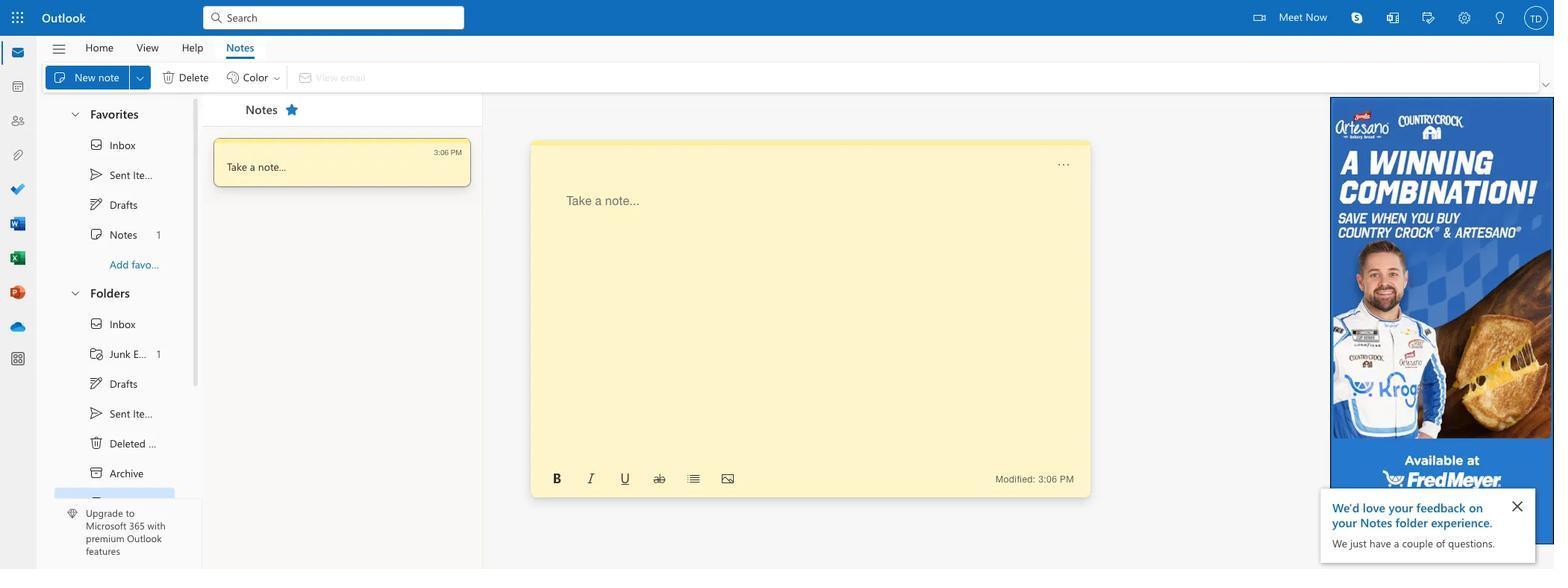 Task type: vqa. For each thing, say whether or not it's contained in the screenshot.


Task type: describe. For each thing, give the bounding box(es) containing it.
tab list containing home
[[74, 36, 265, 59]]

 inside the favorites 'tree'
[[89, 167, 104, 182]]

premium features image
[[67, 509, 78, 520]]

of
[[1436, 537, 1445, 551]]

1  tree item from the top
[[54, 219, 175, 249]]

 button
[[1411, 0, 1447, 38]]

notes up "365"
[[110, 496, 138, 510]]

favorite
[[132, 257, 166, 271]]

 button
[[1447, 0, 1483, 38]]

modified : 3:06 pm
[[996, 474, 1074, 485]]

take inside "edit new note" main content
[[567, 194, 592, 208]]

 inside folders tree item
[[69, 287, 81, 299]]

Search for email, meetings, files and more. field
[[225, 9, 455, 25]]

view
[[137, 40, 159, 54]]

last edited: 3:06 pm. tree item
[[214, 139, 470, 187]]

Editing note text field
[[567, 193, 1053, 461]]

2  notes from the top
[[89, 496, 138, 511]]

 drafts for 1st  tree item from the bottom of the page
[[89, 376, 137, 391]]

 new note
[[52, 70, 119, 85]]

3:06 pm take a note...
[[227, 148, 462, 174]]

take inside '3:06 pm take a note...'
[[227, 160, 247, 174]]

have
[[1370, 537, 1391, 551]]


[[551, 473, 563, 485]]

upgrade
[[86, 507, 123, 520]]

color
[[243, 70, 268, 84]]

favorites tree item
[[54, 100, 175, 130]]

questions.
[[1448, 537, 1495, 551]]

notes heading
[[226, 93, 304, 126]]

 notes inside the favorites 'tree'
[[89, 227, 137, 242]]


[[1495, 12, 1507, 24]]

powerpoint image
[[10, 286, 25, 301]]

 inside  color 
[[272, 74, 281, 82]]

 inside dropdown button
[[134, 72, 146, 84]]

 delete
[[161, 70, 209, 85]]

calendar image
[[10, 80, 25, 95]]

close image
[[1512, 501, 1524, 513]]

inbox for first  tree item
[[110, 138, 135, 152]]

home
[[85, 40, 113, 54]]

 inside  new note
[[52, 70, 67, 85]]

1 inside the  junk email 1
[[157, 347, 161, 361]]

outlook inside upgrade to microsoft 365 with premium outlook features
[[127, 532, 162, 545]]

1  tree item from the top
[[54, 130, 175, 160]]

 for  deleted items
[[89, 436, 104, 451]]

add favorite
[[110, 257, 166, 271]]

items for 2nd the  'tree item' from the bottom of the page
[[133, 168, 158, 182]]

with
[[147, 520, 166, 533]]

:
[[1033, 474, 1036, 485]]

we'd
[[1333, 500, 1360, 516]]

premium
[[86, 532, 124, 545]]

word image
[[10, 217, 25, 232]]

home button
[[74, 36, 125, 59]]

2  tree item from the top
[[54, 309, 175, 339]]

feedback
[[1417, 500, 1466, 516]]

notes inside the favorites 'tree'
[[110, 227, 137, 242]]

folders tree item
[[54, 279, 175, 309]]

 button
[[579, 467, 603, 491]]

 for 2nd  tree item from the bottom
[[89, 197, 104, 212]]

we'd love your feedback on your notes folder experience. we just have a couple of questions.
[[1333, 500, 1495, 551]]

3:06 inside "edit new note" main content
[[1039, 474, 1057, 485]]

take a note...
[[567, 194, 640, 208]]

now
[[1306, 10, 1327, 24]]

a inside '3:06 pm take a note...'
[[250, 160, 255, 174]]

couple
[[1402, 537, 1433, 551]]

favorites
[[90, 106, 139, 122]]

to
[[126, 507, 135, 520]]

 drafts for 2nd  tree item from the bottom
[[89, 197, 137, 212]]

more apps image
[[10, 352, 25, 367]]

love
[[1363, 500, 1386, 516]]

on
[[1469, 500, 1483, 516]]


[[1387, 12, 1399, 24]]

add
[[110, 257, 129, 271]]

2 drafts from the top
[[110, 377, 137, 391]]

0 horizontal spatial your
[[1333, 515, 1357, 531]]

 tree item
[[54, 458, 175, 488]]


[[688, 473, 700, 485]]


[[619, 473, 631, 485]]

help button
[[171, 36, 215, 59]]

folders
[[90, 285, 130, 301]]

sent inside the favorites 'tree'
[[110, 168, 130, 182]]

set your advertising preferences image
[[1349, 547, 1361, 559]]

 inbox for first  tree item from the bottom
[[89, 317, 135, 331]]

ad
[[1334, 548, 1343, 558]]

folder
[[1396, 515, 1428, 531]]

view button
[[125, 36, 170, 59]]


[[585, 473, 597, 485]]

favorites tree
[[54, 94, 175, 279]]

excel image
[[10, 252, 25, 267]]

email
[[133, 347, 158, 361]]

notes inside we'd love your feedback on your notes folder experience. we just have a couple of questions.
[[1360, 515, 1392, 531]]

to do image
[[10, 183, 25, 198]]

 for 1st  tree item from the bottom of the page
[[89, 376, 104, 391]]

pm inside '3:06 pm take a note...'
[[451, 148, 462, 157]]

 button for folders
[[62, 279, 87, 307]]

mail image
[[10, 46, 25, 60]]

notes 
[[246, 101, 299, 117]]

 deleted items
[[89, 436, 174, 451]]

 sent items for 2nd the  'tree item' from the bottom of the page
[[89, 167, 158, 182]]

a inside we'd love your feedback on your notes folder experience. we just have a couple of questions.
[[1394, 537, 1400, 551]]

we
[[1333, 537, 1348, 551]]

edit new note main content
[[531, 141, 1091, 498]]



Task type: locate. For each thing, give the bounding box(es) containing it.
1 vertical spatial  button
[[62, 279, 87, 307]]


[[1542, 81, 1550, 89]]

features
[[86, 545, 120, 558]]

1
[[157, 227, 161, 242], [157, 347, 161, 361], [157, 496, 161, 510]]

items for  tree item on the left
[[148, 436, 174, 451]]

outlook down "to"
[[127, 532, 162, 545]]

take
[[227, 160, 247, 174], [567, 194, 592, 208]]

0 horizontal spatial a
[[250, 160, 255, 174]]

 inside the favorites 'tree'
[[89, 137, 104, 152]]

1 vertical spatial  tree item
[[54, 488, 175, 518]]

 inside  delete
[[161, 70, 176, 85]]

1 sent from the top
[[110, 168, 130, 182]]

meet
[[1279, 10, 1303, 24]]

0 horizontal spatial note...
[[258, 160, 286, 174]]

2  tree item from the top
[[54, 369, 175, 399]]

 inside tree item
[[89, 436, 104, 451]]

1 vertical spatial take
[[567, 194, 592, 208]]

1  from the top
[[89, 167, 104, 182]]

1  inbox from the top
[[89, 137, 135, 152]]

archive
[[110, 466, 144, 480]]

inbox
[[110, 138, 135, 152], [110, 317, 135, 331]]

1 right the junk
[[157, 347, 161, 361]]

 sent items inside the favorites 'tree'
[[89, 167, 158, 182]]

1 vertical spatial  inbox
[[89, 317, 135, 331]]

365
[[129, 520, 145, 533]]


[[89, 137, 104, 152], [89, 317, 104, 331]]

 archive
[[89, 466, 144, 481]]

drafts inside the favorites 'tree'
[[110, 197, 137, 212]]

 notes up microsoft
[[89, 496, 138, 511]]

1 vertical spatial  notes
[[89, 496, 138, 511]]

 tree item down favorites tree item
[[54, 160, 175, 190]]

tab list
[[74, 36, 265, 59]]

sent inside tree
[[110, 406, 130, 421]]

 up 
[[89, 317, 104, 331]]

experience.
[[1431, 515, 1493, 531]]


[[1351, 12, 1363, 24]]

edit group
[[46, 63, 284, 93]]

1 for 1st  tree item from the bottom
[[157, 496, 161, 510]]

tree containing 
[[54, 309, 175, 570]]

 left new
[[52, 70, 67, 85]]

new
[[75, 70, 96, 84]]

1  tree item from the top
[[54, 190, 175, 219]]

 drafts
[[89, 197, 137, 212], [89, 376, 137, 391]]


[[161, 70, 176, 85], [89, 436, 104, 451]]

outlook
[[42, 10, 86, 25], [127, 532, 162, 545]]


[[284, 102, 299, 117]]

 inbox
[[89, 137, 135, 152], [89, 317, 135, 331]]

1 horizontal spatial your
[[1389, 500, 1413, 516]]

 notes
[[89, 227, 137, 242], [89, 496, 138, 511]]

we'd love your feedback on your notes folder experience. alert
[[1321, 489, 1536, 564]]

1 up with
[[157, 496, 161, 510]]

 inbox down favorites tree item
[[89, 137, 135, 152]]

drafts
[[110, 197, 137, 212], [110, 377, 137, 391]]

0 vertical spatial inbox
[[110, 138, 135, 152]]

1 vertical spatial 
[[89, 436, 104, 451]]

tree
[[54, 309, 175, 570]]

deleted
[[110, 436, 146, 451]]

0 vertical spatial 
[[89, 197, 104, 212]]

 right "note"
[[134, 72, 146, 84]]


[[89, 466, 104, 481]]

 button
[[44, 37, 74, 62]]

1 vertical spatial  tree item
[[54, 369, 175, 399]]

 up add favorite tree item at the top of page
[[89, 227, 104, 242]]

0 vertical spatial  tree item
[[54, 190, 175, 219]]

styles toolbar toolbar
[[540, 467, 745, 491]]

microsoft
[[86, 520, 126, 533]]

 tree item up add
[[54, 219, 175, 249]]

notes up  at left top
[[226, 40, 254, 54]]

1 vertical spatial 
[[89, 406, 104, 421]]

 junk email 1
[[89, 346, 161, 361]]

 button inside favorites tree item
[[62, 100, 87, 128]]

1 vertical spatial inbox
[[110, 317, 135, 331]]

1 vertical spatial  drafts
[[89, 376, 137, 391]]

0 vertical spatial 
[[161, 70, 176, 85]]

inbox down favorites tree item
[[110, 138, 135, 152]]

 up ""
[[89, 436, 104, 451]]

 down  new note
[[69, 108, 81, 120]]

0 vertical spatial  notes
[[89, 227, 137, 242]]

help
[[182, 40, 203, 54]]

0 vertical spatial drafts
[[110, 197, 137, 212]]

 tree item
[[54, 160, 175, 190], [54, 399, 175, 429]]

1 vertical spatial  sent items
[[89, 406, 158, 421]]


[[1254, 12, 1266, 24]]

 up add favorite tree item at the top of page
[[89, 197, 104, 212]]

junk
[[110, 347, 131, 361]]

items inside  deleted items
[[148, 436, 174, 451]]

0 vertical spatial 
[[52, 70, 67, 85]]

items down favorites tree item
[[133, 168, 158, 182]]

 tree item
[[54, 339, 175, 369]]

sent
[[110, 168, 130, 182], [110, 406, 130, 421]]

 notes up add favorite tree item at the top of page
[[89, 227, 137, 242]]

2 vertical spatial a
[[1394, 537, 1400, 551]]

0 vertical spatial 
[[89, 167, 104, 182]]

 button
[[62, 100, 87, 128], [62, 279, 87, 307]]

3:06 inside '3:06 pm take a note...'
[[434, 148, 449, 157]]

modified
[[996, 474, 1033, 485]]

 up microsoft
[[89, 496, 104, 511]]

2 inbox from the top
[[110, 317, 135, 331]]

upgrade to microsoft 365 with premium outlook features
[[86, 507, 166, 558]]

2 vertical spatial 
[[89, 496, 104, 511]]

 inside tree
[[89, 376, 104, 391]]

1  button from the top
[[62, 100, 87, 128]]

items up  deleted items
[[133, 406, 158, 421]]

 button
[[1483, 0, 1518, 38]]

 tree item up deleted
[[54, 399, 175, 429]]

1 horizontal spatial a
[[595, 194, 602, 208]]

1 vertical spatial outlook
[[127, 532, 162, 545]]

 tree item
[[54, 429, 175, 458]]

0 vertical spatial a
[[250, 160, 255, 174]]

sent down favorites tree item
[[110, 168, 130, 182]]

1 horizontal spatial outlook
[[127, 532, 162, 545]]

account manager for test dummy image
[[1524, 6, 1548, 30]]

0 horizontal spatial pm
[[451, 148, 462, 157]]

0 vertical spatial items
[[133, 168, 158, 182]]

a inside "edit new note" main content
[[595, 194, 602, 208]]

 left delete
[[161, 70, 176, 85]]

 button
[[280, 98, 304, 122]]


[[209, 10, 224, 25]]

3 1 from the top
[[157, 496, 161, 510]]

 color 
[[225, 70, 281, 85]]

 sent items
[[89, 167, 158, 182], [89, 406, 158, 421]]

1 vertical spatial  tree item
[[54, 309, 175, 339]]

add favorite tree item
[[54, 249, 175, 279]]

your right love
[[1389, 500, 1413, 516]]

1 horizontal spatial pm
[[1060, 474, 1074, 485]]

0 vertical spatial  tree item
[[54, 219, 175, 249]]

 down 
[[89, 376, 104, 391]]

pm
[[451, 148, 462, 157], [1060, 474, 1074, 485]]

1 horizontal spatial note...
[[605, 194, 640, 208]]

2  tree item from the top
[[54, 488, 175, 518]]

items inside the favorites 'tree'
[[133, 168, 158, 182]]

 button down  new note
[[62, 100, 87, 128]]

 search field
[[203, 0, 464, 34]]

2  from the top
[[89, 406, 104, 421]]

inbox inside tree
[[110, 317, 135, 331]]

 tree item
[[54, 130, 175, 160], [54, 309, 175, 339]]

1 vertical spatial a
[[595, 194, 602, 208]]

2  button from the top
[[62, 279, 87, 307]]

inbox inside the favorites 'tree'
[[110, 138, 135, 152]]

menu bar inside "edit new note" main content
[[1029, 153, 1076, 177]]

2 sent from the top
[[110, 406, 130, 421]]

sent up  tree item on the left
[[110, 406, 130, 421]]

 button
[[682, 467, 706, 491]]

drafts up add
[[110, 197, 137, 212]]

0 vertical spatial pm
[[451, 148, 462, 157]]

 button
[[545, 467, 569, 491]]

 inside the favorites 'tree'
[[89, 227, 104, 242]]

1 inbox from the top
[[110, 138, 135, 152]]

files image
[[10, 149, 25, 163]]

notes inside notes 
[[246, 101, 278, 117]]

0 vertical spatial  sent items
[[89, 167, 158, 182]]

 tree item down the junk
[[54, 369, 175, 399]]

1 up favorite
[[157, 227, 161, 242]]

1  from the top
[[89, 197, 104, 212]]

 drafts inside the favorites 'tree'
[[89, 197, 137, 212]]

0 horizontal spatial outlook
[[42, 10, 86, 25]]

 button left folders
[[62, 279, 87, 307]]

 inbox inside the favorites 'tree'
[[89, 137, 135, 152]]

outlook up 
[[42, 10, 86, 25]]

 drafts up add favorite tree item at the top of page
[[89, 197, 137, 212]]

1 horizontal spatial 
[[161, 70, 176, 85]]

note...
[[258, 160, 286, 174], [605, 194, 640, 208]]

 down favorites tree item
[[89, 137, 104, 152]]

2  from the top
[[89, 317, 104, 331]]

 button
[[1339, 0, 1375, 36]]

drafts down the  junk email 1
[[110, 377, 137, 391]]

0 horizontal spatial 3:06
[[434, 148, 449, 157]]

1 vertical spatial sent
[[110, 406, 130, 421]]

a
[[250, 160, 255, 174], [595, 194, 602, 208], [1394, 537, 1400, 551]]

0 vertical spatial  tree item
[[54, 130, 175, 160]]

0 vertical spatial  inbox
[[89, 137, 135, 152]]


[[89, 167, 104, 182], [89, 406, 104, 421]]

1  drafts from the top
[[89, 197, 137, 212]]

 tree item down favorites
[[54, 130, 175, 160]]

1 vertical spatial 
[[89, 376, 104, 391]]

1 vertical spatial 
[[89, 317, 104, 331]]

onedrive image
[[10, 320, 25, 335]]

 button inside folders tree item
[[62, 279, 87, 307]]

 for  delete
[[161, 70, 176, 85]]

1 for 2nd  tree item from the bottom
[[157, 227, 161, 242]]

1 vertical spatial 1
[[157, 347, 161, 361]]

your up we
[[1333, 515, 1357, 531]]

 inbox inside tree
[[89, 317, 135, 331]]

outlook link
[[42, 0, 86, 36]]

1 vertical spatial note...
[[605, 194, 640, 208]]

 tree item up microsoft
[[54, 488, 175, 518]]

notes
[[226, 40, 254, 54], [246, 101, 278, 117], [110, 227, 137, 242], [110, 496, 138, 510], [1360, 515, 1392, 531]]

 button
[[130, 66, 151, 90]]

inbox up the  junk email 1
[[110, 317, 135, 331]]

1 vertical spatial  tree item
[[54, 399, 175, 429]]

notes up add
[[110, 227, 137, 242]]

 tree item
[[54, 190, 175, 219], [54, 369, 175, 399]]

1 vertical spatial drafts
[[110, 377, 137, 391]]

2  tree item from the top
[[54, 399, 175, 429]]


[[89, 197, 104, 212], [89, 376, 104, 391]]

inbox for first  tree item from the bottom
[[110, 317, 135, 331]]

 button for favorites
[[62, 100, 87, 128]]

0 vertical spatial  button
[[62, 100, 87, 128]]


[[225, 70, 240, 85]]


[[722, 473, 734, 485]]

meet now
[[1279, 10, 1327, 24]]

 button
[[613, 467, 637, 491]]

 right color
[[272, 74, 281, 82]]

outlook inside banner
[[42, 10, 86, 25]]

0 horizontal spatial 
[[89, 436, 104, 451]]

1 horizontal spatial take
[[567, 194, 592, 208]]

 inbox for first  tree item
[[89, 137, 135, 152]]

notes left  at the left top of page
[[246, 101, 278, 117]]

pm inside "edit new note" main content
[[1060, 474, 1074, 485]]

 inside favorites tree item
[[69, 108, 81, 120]]

2 horizontal spatial a
[[1394, 537, 1400, 551]]

 drafts down  "tree item"
[[89, 376, 137, 391]]

 tree item up add favorite tree item at the top of page
[[54, 190, 175, 219]]

 tree item
[[54, 219, 175, 249], [54, 488, 175, 518]]

2 vertical spatial items
[[148, 436, 174, 451]]

0 vertical spatial  tree item
[[54, 160, 175, 190]]

 sent items for second the  'tree item' from the top
[[89, 406, 158, 421]]

just
[[1350, 537, 1367, 551]]

note... inside "edit new note" main content
[[605, 194, 640, 208]]

note... inside '3:06 pm take a note...'
[[258, 160, 286, 174]]

0 vertical spatial sent
[[110, 168, 130, 182]]

 sent items down favorites tree item
[[89, 167, 158, 182]]

 sent items up deleted
[[89, 406, 158, 421]]

1  notes from the top
[[89, 227, 137, 242]]

notes button
[[215, 36, 265, 59]]

1 horizontal spatial 3:06
[[1039, 474, 1057, 485]]

1  sent items from the top
[[89, 167, 158, 182]]


[[1459, 12, 1471, 24]]

 for first  tree item from the bottom
[[89, 317, 104, 331]]


[[52, 70, 67, 85], [89, 227, 104, 242], [89, 496, 104, 511]]

2 1 from the top
[[157, 347, 161, 361]]

 inbox up  "tree item"
[[89, 317, 135, 331]]

 button
[[1375, 0, 1411, 38]]

 left folders
[[69, 287, 81, 299]]

items right deleted
[[148, 436, 174, 451]]

people image
[[10, 114, 25, 129]]

1 vertical spatial items
[[133, 406, 158, 421]]

2  drafts from the top
[[89, 376, 137, 391]]

0 vertical spatial 
[[89, 137, 104, 152]]

 button
[[648, 467, 671, 491]]

0 vertical spatial 3:06
[[434, 148, 449, 157]]

0 vertical spatial note...
[[258, 160, 286, 174]]

delete
[[179, 70, 209, 84]]

 tree item up the junk
[[54, 309, 175, 339]]

application containing outlook
[[0, 0, 1554, 570]]

1  from the top
[[89, 137, 104, 152]]

note
[[98, 70, 119, 84]]


[[51, 41, 67, 57]]

2 vertical spatial 1
[[157, 496, 161, 510]]

0 vertical spatial take
[[227, 160, 247, 174]]

2  sent items from the top
[[89, 406, 158, 421]]

1 vertical spatial pm
[[1060, 474, 1074, 485]]

1 vertical spatial 3:06
[[1039, 474, 1057, 485]]

0 horizontal spatial take
[[227, 160, 247, 174]]

1  tree item from the top
[[54, 160, 175, 190]]

 button
[[1539, 78, 1553, 93]]

1 drafts from the top
[[110, 197, 137, 212]]

notes inside notes button
[[226, 40, 254, 54]]


[[1423, 12, 1435, 24]]

application
[[0, 0, 1554, 570]]

left-rail-appbar navigation
[[3, 36, 33, 345]]

0 vertical spatial outlook
[[42, 10, 86, 25]]


[[89, 346, 104, 361]]

 up  tree item on the left
[[89, 406, 104, 421]]

2  inbox from the top
[[89, 317, 135, 331]]

menu bar
[[1029, 153, 1076, 177]]

notes up have
[[1360, 515, 1392, 531]]

1 vertical spatial 
[[89, 227, 104, 242]]

1 1 from the top
[[157, 227, 161, 242]]

0 vertical spatial 1
[[157, 227, 161, 242]]

1 inside the favorites 'tree'
[[157, 227, 161, 242]]

 for first  tree item
[[89, 137, 104, 152]]

 inside the favorites 'tree'
[[89, 197, 104, 212]]

items for second the  'tree item' from the top
[[133, 406, 158, 421]]

 button
[[716, 467, 740, 491]]

outlook banner
[[0, 0, 1554, 38]]


[[654, 473, 665, 485]]

2  from the top
[[89, 376, 104, 391]]

 down favorites tree item
[[89, 167, 104, 182]]

0 vertical spatial  drafts
[[89, 197, 137, 212]]



